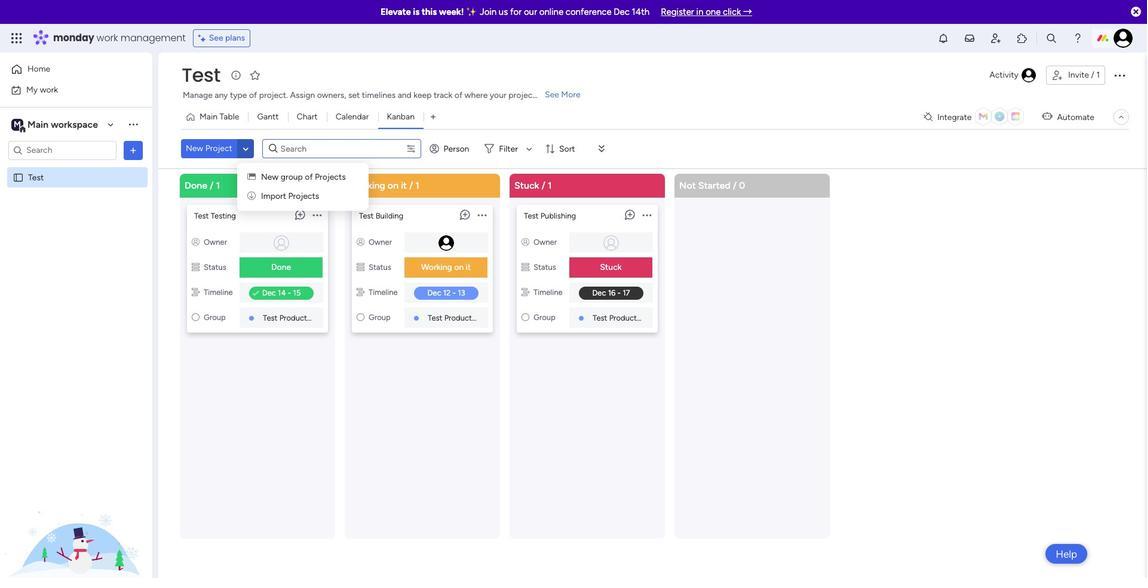 Task type: vqa. For each thing, say whether or not it's contained in the screenshot.
2nd RESEND link from the bottom of the page
no



Task type: locate. For each thing, give the bounding box(es) containing it.
work right my
[[40, 85, 58, 95]]

production
[[279, 314, 318, 323], [444, 314, 483, 323], [609, 314, 648, 323]]

1 horizontal spatial new
[[261, 172, 279, 182]]

1 horizontal spatial stuck
[[600, 262, 622, 273]]

projects down search field
[[315, 172, 346, 182]]

not
[[679, 180, 696, 191]]

1 owner from the left
[[204, 238, 227, 247]]

0 vertical spatial new
[[186, 143, 203, 154]]

/ left 0
[[733, 180, 737, 191]]

2 horizontal spatial timeline
[[534, 288, 563, 297]]

small timeline column outline image
[[192, 288, 200, 297], [522, 288, 529, 297]]

0 horizontal spatial v2 sun outline image
[[192, 313, 200, 322]]

1 vertical spatial new
[[261, 172, 279, 182]]

automate
[[1057, 112, 1095, 122]]

0 vertical spatial see
[[209, 33, 223, 43]]

1 timeline from the left
[[204, 288, 233, 297]]

0 horizontal spatial new
[[186, 143, 203, 154]]

timelines
[[362, 90, 396, 100]]

1 vertical spatial on
[[454, 262, 464, 273]]

see inside "button"
[[209, 33, 223, 43]]

2 production from the left
[[444, 314, 483, 323]]

new
[[186, 143, 203, 154], [261, 172, 279, 182]]

0 horizontal spatial dapulse person column image
[[357, 238, 365, 247]]

stuck for stuck
[[600, 262, 622, 273]]

1
[[1097, 70, 1100, 80], [216, 180, 220, 191], [416, 180, 420, 191], [548, 180, 552, 191]]

0 horizontal spatial timeline
[[204, 288, 233, 297]]

1 horizontal spatial v2 sun outline image
[[522, 313, 529, 322]]

1 up 'test publishing' on the top of page
[[548, 180, 552, 191]]

main left table
[[200, 112, 218, 122]]

2 v2 sun outline image from the left
[[522, 313, 529, 322]]

1 vertical spatial see
[[545, 90, 559, 100]]

and
[[398, 90, 412, 100]]

group
[[204, 313, 226, 322], [369, 313, 391, 322], [534, 313, 556, 322]]

test production pipeline
[[263, 314, 347, 323], [428, 314, 512, 323], [593, 314, 677, 323]]

3 owner from the left
[[534, 238, 557, 247]]

v2 status outline image
[[357, 263, 365, 272]]

click
[[723, 7, 741, 17]]

see left plans
[[209, 33, 223, 43]]

0 vertical spatial on
[[388, 180, 399, 191]]

test production pipeline for stuck / 1
[[593, 314, 677, 323]]

option
[[0, 167, 152, 169]]

2 v2 status outline image from the left
[[522, 263, 529, 272]]

1 horizontal spatial production
[[444, 314, 483, 323]]

see
[[209, 33, 223, 43], [545, 90, 559, 100]]

status for stuck
[[534, 263, 556, 272]]

1 horizontal spatial main
[[200, 112, 218, 122]]

1 vertical spatial done
[[271, 262, 291, 273]]

v2 status outline image down dapulse person column icon
[[192, 263, 200, 272]]

2 horizontal spatial group
[[534, 313, 556, 322]]

owners,
[[317, 90, 346, 100]]

of
[[249, 90, 257, 100], [455, 90, 463, 100], [305, 172, 313, 182]]

status down 'test publishing' on the top of page
[[534, 263, 556, 272]]

1 horizontal spatial small timeline column outline image
[[522, 288, 529, 297]]

/ for done
[[210, 180, 214, 191]]

filter button
[[480, 139, 537, 158]]

2 horizontal spatial pipeline
[[650, 314, 677, 323]]

dapulse person column image up v2 status outline icon
[[357, 238, 365, 247]]

row group
[[177, 174, 837, 578]]

collapse board header image
[[1117, 112, 1126, 122]]

working for working on it
[[421, 262, 452, 273]]

see left more
[[545, 90, 559, 100]]

1 for done / 1
[[216, 180, 220, 191]]

v2 sun outline image
[[192, 313, 200, 322], [522, 313, 529, 322]]

0 horizontal spatial on
[[388, 180, 399, 191]]

status right v2 status outline icon
[[369, 263, 391, 272]]

1 vertical spatial stuck
[[600, 262, 622, 273]]

14th
[[632, 7, 650, 17]]

0 horizontal spatial owner
[[204, 238, 227, 247]]

2 dapulse person column image from the left
[[522, 238, 530, 247]]

gantt
[[257, 112, 279, 122]]

done
[[185, 180, 207, 191], [271, 262, 291, 273]]

0 horizontal spatial test production pipeline
[[263, 314, 347, 323]]

1 dapulse person column image from the left
[[357, 238, 365, 247]]

your
[[490, 90, 507, 100]]

dapulse person column image down 'test publishing' on the top of page
[[522, 238, 530, 247]]

3 pipeline from the left
[[650, 314, 677, 323]]

group
[[281, 172, 303, 182]]

0 horizontal spatial v2 status outline image
[[192, 263, 200, 272]]

3 status from the left
[[534, 263, 556, 272]]

owner right dapulse person column icon
[[204, 238, 227, 247]]

Test field
[[179, 62, 223, 88]]

0 vertical spatial work
[[97, 31, 118, 45]]

any
[[215, 90, 228, 100]]

1 horizontal spatial on
[[454, 262, 464, 273]]

3 test production pipeline from the left
[[593, 314, 677, 323]]

0 horizontal spatial group
[[204, 313, 226, 322]]

/ right invite
[[1091, 70, 1095, 80]]

1 small timeline column outline image from the left
[[192, 288, 200, 297]]

1 inside invite / 1 button
[[1097, 70, 1100, 80]]

options image
[[127, 144, 139, 156], [313, 205, 322, 226], [478, 205, 487, 226], [643, 205, 652, 226]]

0 horizontal spatial done
[[185, 180, 207, 191]]

working
[[350, 180, 385, 191], [421, 262, 452, 273]]

dapulse person column image
[[192, 238, 200, 247]]

1 horizontal spatial dapulse person column image
[[522, 238, 530, 247]]

owner down 'test publishing' on the top of page
[[534, 238, 557, 247]]

/ up 'test publishing' on the top of page
[[542, 180, 546, 191]]

1 horizontal spatial see
[[545, 90, 559, 100]]

timeline
[[204, 288, 233, 297], [369, 288, 398, 297], [534, 288, 563, 297]]

0 vertical spatial working
[[350, 180, 385, 191]]

2 horizontal spatial test production pipeline
[[593, 314, 677, 323]]

main
[[200, 112, 218, 122], [27, 119, 48, 130]]

owner
[[204, 238, 227, 247], [369, 238, 392, 247], [534, 238, 557, 247]]

week!
[[439, 7, 464, 17]]

2 test production pipeline from the left
[[428, 314, 512, 323]]

0 vertical spatial projects
[[315, 172, 346, 182]]

projects down new group of projects
[[288, 191, 319, 201]]

status down test testing
[[204, 263, 226, 272]]

0 vertical spatial it
[[401, 180, 407, 191]]

1 up test testing
[[216, 180, 220, 191]]

3 group from the left
[[534, 313, 556, 322]]

2 owner from the left
[[369, 238, 392, 247]]

v2 sun outline image
[[357, 313, 365, 322]]

2 horizontal spatial of
[[455, 90, 463, 100]]

work
[[97, 31, 118, 45], [40, 85, 58, 95]]

1 horizontal spatial of
[[305, 172, 313, 182]]

3 timeline from the left
[[534, 288, 563, 297]]

new right group image
[[261, 172, 279, 182]]

options image
[[1113, 68, 1127, 82]]

1 vertical spatial working
[[421, 262, 452, 273]]

1 horizontal spatial owner
[[369, 238, 392, 247]]

→
[[743, 7, 752, 17]]

group for done
[[204, 313, 226, 322]]

0 horizontal spatial work
[[40, 85, 58, 95]]

home button
[[7, 60, 128, 79]]

test production pipeline for done / 1
[[263, 314, 347, 323]]

inbox image
[[964, 32, 976, 44]]

in
[[697, 7, 704, 17]]

0 vertical spatial stuck
[[515, 180, 539, 191]]

main table
[[200, 112, 239, 122]]

new project
[[186, 143, 232, 154]]

1 production from the left
[[279, 314, 318, 323]]

/ inside button
[[1091, 70, 1095, 80]]

1 horizontal spatial working
[[421, 262, 452, 273]]

us
[[499, 7, 508, 17]]

projects
[[315, 172, 346, 182], [288, 191, 319, 201]]

v2 status outline image for stuck
[[522, 263, 529, 272]]

invite / 1 button
[[1046, 66, 1106, 85]]

see plans button
[[193, 29, 250, 47]]

of right type
[[249, 90, 257, 100]]

2 horizontal spatial production
[[609, 314, 648, 323]]

v2 status outline image down 'test publishing' on the top of page
[[522, 263, 529, 272]]

work right monday
[[97, 31, 118, 45]]

james peterson image
[[1114, 29, 1133, 48]]

3 production from the left
[[609, 314, 648, 323]]

2 timeline from the left
[[369, 288, 398, 297]]

2 group from the left
[[369, 313, 391, 322]]

timeline for working
[[369, 288, 398, 297]]

select product image
[[11, 32, 23, 44]]

1 horizontal spatial it
[[466, 262, 471, 273]]

1 status from the left
[[204, 263, 226, 272]]

workspace
[[51, 119, 98, 130]]

pipeline for stuck / 1
[[650, 314, 677, 323]]

on for working on it
[[454, 262, 464, 273]]

options image for done / 1
[[313, 205, 322, 226]]

sort
[[559, 144, 575, 154]]

my work button
[[7, 80, 128, 100]]

of right group
[[305, 172, 313, 182]]

done for done / 1
[[185, 180, 207, 191]]

dapulse integrations image
[[924, 113, 933, 122]]

1 test production pipeline from the left
[[263, 314, 347, 323]]

1 horizontal spatial status
[[369, 263, 391, 272]]

main inside button
[[200, 112, 218, 122]]

main right workspace image
[[27, 119, 48, 130]]

status for done
[[204, 263, 226, 272]]

started
[[698, 180, 731, 191]]

1 horizontal spatial v2 status outline image
[[522, 263, 529, 272]]

1 v2 sun outline image from the left
[[192, 313, 200, 322]]

2 small timeline column outline image from the left
[[522, 288, 529, 297]]

m
[[14, 119, 21, 129]]

1 group from the left
[[204, 313, 226, 322]]

see for see plans
[[209, 33, 223, 43]]

help button
[[1046, 544, 1088, 564]]

0 vertical spatial done
[[185, 180, 207, 191]]

apps image
[[1017, 32, 1028, 44]]

new inside button
[[186, 143, 203, 154]]

0 horizontal spatial it
[[401, 180, 407, 191]]

group for stuck
[[534, 313, 556, 322]]

1 horizontal spatial timeline
[[369, 288, 398, 297]]

of right track
[[455, 90, 463, 100]]

2 horizontal spatial owner
[[534, 238, 557, 247]]

group image
[[247, 172, 256, 182]]

dapulse person column image
[[357, 238, 365, 247], [522, 238, 530, 247]]

2 status from the left
[[369, 263, 391, 272]]

2 horizontal spatial status
[[534, 263, 556, 272]]

0 horizontal spatial production
[[279, 314, 318, 323]]

0 horizontal spatial stuck
[[515, 180, 539, 191]]

0 horizontal spatial see
[[209, 33, 223, 43]]

1 right invite
[[1097, 70, 1100, 80]]

stuck / 1
[[515, 180, 552, 191]]

it for working on it
[[466, 262, 471, 273]]

see more
[[545, 90, 581, 100]]

status
[[204, 263, 226, 272], [369, 263, 391, 272], [534, 263, 556, 272]]

1 pipeline from the left
[[320, 314, 347, 323]]

dapulse checkmark sign image
[[253, 287, 259, 301]]

done for done
[[271, 262, 291, 273]]

this
[[422, 7, 437, 17]]

work inside button
[[40, 85, 58, 95]]

new project button
[[181, 139, 237, 158]]

register in one click →
[[661, 7, 752, 17]]

stuck for stuck / 1
[[515, 180, 539, 191]]

conference
[[566, 7, 612, 17]]

1 v2 status outline image from the left
[[192, 263, 200, 272]]

lottie animation image
[[0, 458, 152, 578]]

it
[[401, 180, 407, 191], [466, 262, 471, 273]]

1 vertical spatial work
[[40, 85, 58, 95]]

✨
[[466, 7, 478, 17]]

0 horizontal spatial working
[[350, 180, 385, 191]]

1 horizontal spatial pipeline
[[485, 314, 512, 323]]

2 pipeline from the left
[[485, 314, 512, 323]]

new left project
[[186, 143, 203, 154]]

manage
[[183, 90, 213, 100]]

1 horizontal spatial work
[[97, 31, 118, 45]]

1 horizontal spatial test production pipeline
[[428, 314, 512, 323]]

1 horizontal spatial done
[[271, 262, 291, 273]]

arrow down image
[[522, 142, 537, 156]]

0 horizontal spatial status
[[204, 263, 226, 272]]

owner down test building
[[369, 238, 392, 247]]

/ up test testing
[[210, 180, 214, 191]]

manage any type of project. assign owners, set timelines and keep track of where your project stands.
[[183, 90, 564, 100]]

dapulse person column image for stuck / 1
[[522, 238, 530, 247]]

/ for stuck
[[542, 180, 546, 191]]

0 horizontal spatial small timeline column outline image
[[192, 288, 200, 297]]

timeline for stuck
[[534, 288, 563, 297]]

0 horizontal spatial pipeline
[[320, 314, 347, 323]]

production for stuck / 1
[[609, 314, 648, 323]]

angle down image
[[243, 144, 249, 153]]

on
[[388, 180, 399, 191], [454, 262, 464, 273]]

new for new project
[[186, 143, 203, 154]]

v2 status outline image
[[192, 263, 200, 272], [522, 263, 529, 272]]

activity
[[990, 70, 1019, 80]]

1 vertical spatial it
[[466, 262, 471, 273]]

main inside the workspace selection element
[[27, 119, 48, 130]]

v2 sun outline image for stuck / 1
[[522, 313, 529, 322]]

main workspace
[[27, 119, 98, 130]]

0 horizontal spatial main
[[27, 119, 48, 130]]

1 horizontal spatial group
[[369, 313, 391, 322]]

1 for invite / 1
[[1097, 70, 1100, 80]]



Task type: describe. For each thing, give the bounding box(es) containing it.
options image for working on it / 1
[[478, 205, 487, 226]]

1 for stuck / 1
[[548, 180, 552, 191]]

group for working
[[369, 313, 391, 322]]

home
[[27, 64, 50, 74]]

new group of projects
[[261, 172, 346, 182]]

test building
[[359, 212, 404, 221]]

workspace options image
[[127, 118, 139, 130]]

autopilot image
[[1042, 109, 1053, 124]]

for
[[510, 7, 522, 17]]

person
[[444, 144, 469, 154]]

v2 sun outline image for done / 1
[[192, 313, 200, 322]]

test publishing
[[524, 212, 576, 221]]

notifications image
[[938, 32, 950, 44]]

join
[[480, 7, 497, 17]]

move to image
[[247, 191, 256, 201]]

main table button
[[181, 108, 248, 127]]

online
[[539, 7, 564, 17]]

help
[[1056, 548, 1077, 560]]

working for working on it / 1
[[350, 180, 385, 191]]

work for monday
[[97, 31, 118, 45]]

search options image
[[406, 144, 416, 154]]

chart button
[[288, 108, 327, 127]]

monday
[[53, 31, 94, 45]]

work for my
[[40, 85, 58, 95]]

/ for invite
[[1091, 70, 1095, 80]]

options image for stuck / 1
[[643, 205, 652, 226]]

test list box
[[0, 165, 152, 349]]

sort button
[[540, 139, 582, 158]]

our
[[524, 7, 537, 17]]

owner for stuck
[[534, 238, 557, 247]]

one
[[706, 7, 721, 17]]

register
[[661, 7, 694, 17]]

invite
[[1068, 70, 1089, 80]]

elevate is this week! ✨ join us for our online conference dec 14th
[[381, 7, 650, 17]]

management
[[121, 31, 186, 45]]

gantt button
[[248, 108, 288, 127]]

show board description image
[[229, 69, 243, 81]]

project
[[205, 143, 232, 154]]

see plans
[[209, 33, 245, 43]]

import
[[261, 191, 286, 201]]

register in one click → link
[[661, 7, 752, 17]]

see more link
[[544, 89, 582, 101]]

integrate
[[938, 112, 972, 122]]

main for main table
[[200, 112, 218, 122]]

building
[[376, 212, 404, 221]]

calendar
[[336, 112, 369, 122]]

main for main workspace
[[27, 119, 48, 130]]

public board image
[[13, 172, 24, 183]]

is
[[413, 7, 420, 17]]

on for working on it / 1
[[388, 180, 399, 191]]

row group containing done
[[177, 174, 837, 578]]

done / 1
[[185, 180, 220, 191]]

elevate
[[381, 7, 411, 17]]

plans
[[225, 33, 245, 43]]

search everything image
[[1046, 32, 1058, 44]]

status for working
[[369, 263, 391, 272]]

test testing
[[194, 212, 236, 221]]

testing
[[211, 212, 236, 221]]

workspace image
[[11, 118, 23, 131]]

where
[[465, 90, 488, 100]]

dapulse person column image for working on it / 1
[[357, 238, 365, 247]]

chart
[[297, 112, 318, 122]]

/ down search options icon
[[409, 180, 413, 191]]

person button
[[425, 139, 477, 158]]

v2 status outline image for done
[[192, 263, 200, 272]]

help image
[[1072, 32, 1084, 44]]

pipeline for working on it / 1
[[485, 314, 512, 323]]

Search field
[[278, 140, 375, 157]]

add to favorites image
[[249, 69, 261, 81]]

add view image
[[431, 113, 436, 122]]

calendar button
[[327, 108, 378, 127]]

v2 search image
[[269, 142, 278, 156]]

production for done / 1
[[279, 314, 318, 323]]

not started / 0
[[679, 180, 745, 191]]

new for new group of projects
[[261, 172, 279, 182]]

track
[[434, 90, 453, 100]]

invite / 1
[[1068, 70, 1100, 80]]

dec
[[614, 7, 630, 17]]

pipeline for done / 1
[[320, 314, 347, 323]]

working on it / 1
[[350, 180, 420, 191]]

Search in workspace field
[[25, 143, 100, 157]]

owner for working
[[369, 238, 392, 247]]

workspace selection element
[[11, 117, 100, 133]]

0 horizontal spatial of
[[249, 90, 257, 100]]

publishing
[[541, 212, 576, 221]]

invite members image
[[990, 32, 1002, 44]]

my work
[[26, 85, 58, 95]]

working on it
[[421, 262, 471, 273]]

activity button
[[985, 66, 1042, 85]]

stands.
[[538, 90, 564, 100]]

assign
[[290, 90, 315, 100]]

my
[[26, 85, 38, 95]]

more
[[561, 90, 581, 100]]

type
[[230, 90, 247, 100]]

import projects
[[261, 191, 319, 201]]

owner for done
[[204, 238, 227, 247]]

it for working on it / 1
[[401, 180, 407, 191]]

small timeline column outline image
[[357, 288, 365, 297]]

filter
[[499, 144, 518, 154]]

set
[[348, 90, 360, 100]]

see for see more
[[545, 90, 559, 100]]

1 vertical spatial projects
[[288, 191, 319, 201]]

small timeline column outline image for done / 1
[[192, 288, 200, 297]]

project
[[509, 90, 536, 100]]

test production pipeline for working on it / 1
[[428, 314, 512, 323]]

lottie animation element
[[0, 458, 152, 578]]

test inside list box
[[28, 172, 44, 183]]

project.
[[259, 90, 288, 100]]

production for working on it / 1
[[444, 314, 483, 323]]

kanban button
[[378, 108, 424, 127]]

1 down search options icon
[[416, 180, 420, 191]]

0
[[739, 180, 745, 191]]

more actions image
[[596, 143, 608, 155]]

table
[[220, 112, 239, 122]]

monday work management
[[53, 31, 186, 45]]

keep
[[414, 90, 432, 100]]

timeline for done
[[204, 288, 233, 297]]

kanban
[[387, 112, 415, 122]]

small timeline column outline image for stuck / 1
[[522, 288, 529, 297]]



